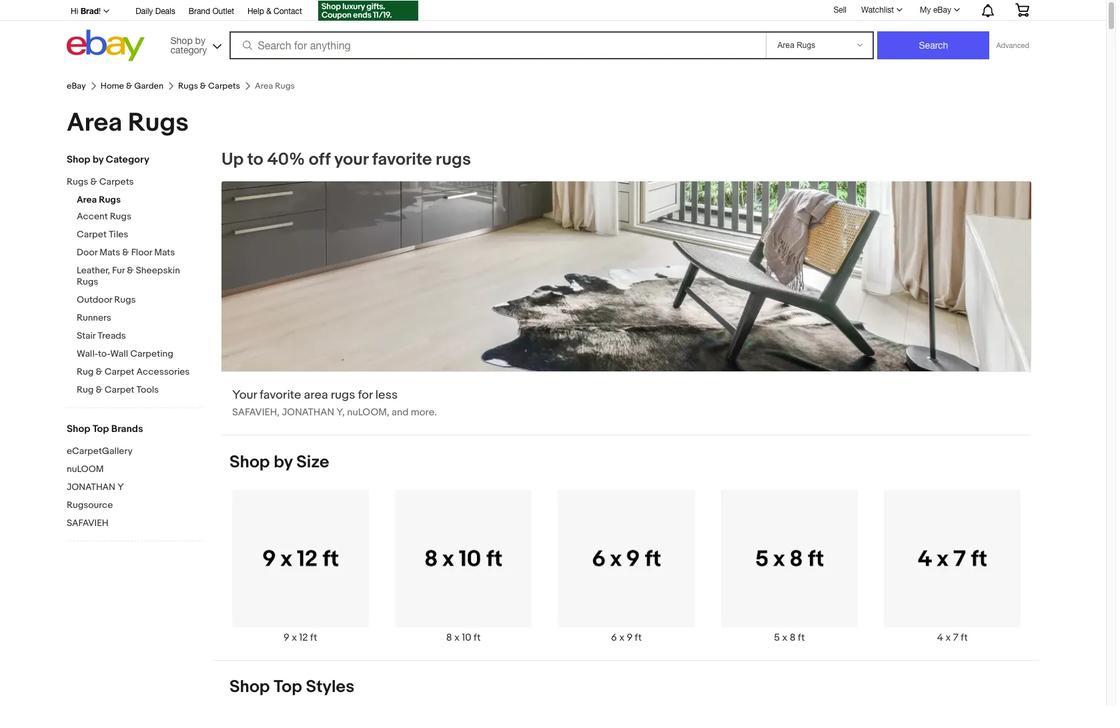 Task type: vqa. For each thing, say whether or not it's contained in the screenshot.
Outdoor Rugs "link"
yes



Task type: describe. For each thing, give the bounding box(es) containing it.
5
[[775, 632, 781, 645]]

safavieh link
[[67, 518, 204, 531]]

watchlist
[[862, 5, 895, 15]]

contact
[[274, 7, 302, 16]]

y,
[[337, 407, 345, 419]]

ft for 9 x 12 ft
[[310, 632, 317, 645]]

x for 4
[[946, 632, 952, 645]]

category
[[106, 154, 149, 166]]

sheepskin
[[136, 265, 180, 276]]

rugs up outdoor
[[77, 276, 98, 288]]

brand
[[189, 7, 210, 16]]

x for 9
[[292, 632, 297, 645]]

stair
[[77, 330, 96, 342]]

by for category
[[195, 35, 206, 46]]

6 x 9 ft link
[[545, 490, 708, 645]]

jonathan y link
[[67, 482, 204, 495]]

accessories
[[137, 367, 190, 378]]

accent rugs link
[[77, 211, 204, 224]]

hi
[[71, 7, 78, 16]]

my ebay
[[921, 5, 952, 15]]

my ebay link
[[913, 2, 967, 18]]

rugsource link
[[67, 500, 204, 513]]

daily deals
[[136, 7, 175, 16]]

ebay link
[[67, 81, 86, 91]]

8 x 10 ft
[[447, 632, 481, 645]]

shop for shop by size
[[230, 453, 270, 474]]

1 9 from the left
[[284, 632, 290, 645]]

watchlist link
[[855, 2, 909, 18]]

and
[[392, 407, 409, 419]]

rugs & carpets
[[178, 81, 240, 91]]

account navigation
[[63, 0, 1040, 23]]

rug & carpet tools link
[[77, 385, 204, 397]]

x for 6
[[620, 632, 625, 645]]

0 vertical spatial favorite
[[372, 150, 432, 170]]

carpets for rugs & carpets
[[208, 81, 240, 91]]

door
[[77, 247, 98, 258]]

rugs up tiles
[[110, 211, 132, 222]]

floor
[[131, 247, 152, 258]]

9 x 12 ft link
[[219, 490, 382, 645]]

1 8 from the left
[[447, 632, 452, 645]]

9 x 12 ft
[[284, 632, 317, 645]]

help & contact
[[248, 7, 302, 16]]

to
[[248, 150, 264, 170]]

main content containing up to 40% off your favorite rugs
[[214, 150, 1040, 707]]

brand outlet link
[[189, 5, 234, 19]]

outdoor
[[77, 294, 112, 306]]

daily deals link
[[136, 5, 175, 19]]

shop by category
[[171, 35, 207, 55]]

home & garden
[[101, 81, 164, 91]]

y
[[117, 482, 124, 493]]

shop by category banner
[[63, 0, 1040, 65]]

hi brad !
[[71, 6, 101, 16]]

size
[[297, 453, 330, 474]]

door mats & floor mats link
[[77, 247, 204, 260]]

tiles
[[109, 229, 128, 240]]

!
[[99, 7, 101, 16]]

your favorite area rugs for less safavieh, jonathan y, nuloom, and more.
[[232, 389, 437, 419]]

sell link
[[828, 5, 853, 14]]

leather,
[[77, 265, 110, 276]]

outdoor rugs link
[[77, 294, 204, 307]]

jonathan inside ecarpetgallery nuloom jonathan y rugsource safavieh
[[67, 482, 115, 493]]

safavieh,
[[232, 407, 280, 419]]

your
[[232, 389, 257, 403]]

ecarpetgallery nuloom jonathan y rugsource safavieh
[[67, 446, 133, 529]]

nuloom link
[[67, 464, 204, 477]]

shop by category button
[[165, 30, 225, 58]]

your shopping cart image
[[1015, 3, 1031, 17]]

1 mats from the left
[[100, 247, 120, 258]]

10
[[462, 632, 472, 645]]

ft for 5 x 8 ft
[[798, 632, 805, 645]]

favorite inside the your favorite area rugs for less safavieh, jonathan y, nuloom, and more.
[[260, 389, 301, 403]]

advanced
[[997, 41, 1030, 49]]

1 vertical spatial rugs & carpets link
[[67, 176, 194, 189]]

area rugs
[[67, 107, 189, 139]]

up
[[222, 150, 244, 170]]

area inside rugs & carpets area rugs accent rugs carpet tiles door mats & floor mats leather, fur & sheepskin rugs outdoor rugs runners stair treads wall-to-wall carpeting rug & carpet accessories rug & carpet tools
[[77, 194, 97, 206]]

2 rug from the top
[[77, 385, 94, 396]]

x for 5
[[783, 632, 788, 645]]

category
[[171, 44, 207, 55]]

2 9 from the left
[[627, 632, 633, 645]]

home
[[101, 81, 124, 91]]

6 x 9 ft
[[612, 632, 642, 645]]

deals
[[155, 7, 175, 16]]

0 vertical spatial rugs & carpets link
[[178, 81, 240, 91]]

advanced link
[[990, 32, 1037, 59]]

4
[[938, 632, 944, 645]]

for
[[358, 389, 373, 403]]

brand outlet
[[189, 7, 234, 16]]

garden
[[134, 81, 164, 91]]

to-
[[98, 348, 110, 360]]

6
[[612, 632, 617, 645]]



Task type: locate. For each thing, give the bounding box(es) containing it.
0 horizontal spatial 8
[[447, 632, 452, 645]]

2 x from the left
[[455, 632, 460, 645]]

0 horizontal spatial ebay
[[67, 81, 86, 91]]

0 horizontal spatial mats
[[100, 247, 120, 258]]

7
[[954, 632, 959, 645]]

0 vertical spatial by
[[195, 35, 206, 46]]

by for category
[[93, 154, 104, 166]]

2 vertical spatial by
[[274, 453, 293, 474]]

ft right '10'
[[474, 632, 481, 645]]

shop top styles
[[230, 677, 355, 698]]

ebay left home
[[67, 81, 86, 91]]

area up shop by category
[[67, 107, 122, 139]]

1 vertical spatial favorite
[[260, 389, 301, 403]]

ft right 12
[[310, 632, 317, 645]]

1 horizontal spatial top
[[274, 677, 302, 698]]

5 x from the left
[[946, 632, 952, 645]]

more.
[[411, 407, 437, 419]]

carpets
[[208, 81, 240, 91], [99, 176, 134, 188]]

carpet
[[77, 229, 107, 240], [105, 367, 134, 378], [105, 385, 134, 396]]

rugs down shop by category
[[67, 176, 88, 188]]

1 vertical spatial rugs
[[331, 389, 356, 403]]

carpet tiles link
[[77, 229, 204, 242]]

Search for anything text field
[[231, 33, 764, 58]]

None submit
[[878, 31, 990, 59]]

carpet down "wall"
[[105, 367, 134, 378]]

1 vertical spatial top
[[274, 677, 302, 698]]

ft for 6 x 9 ft
[[635, 632, 642, 645]]

0 horizontal spatial 9
[[284, 632, 290, 645]]

shop inside "shop by category"
[[171, 35, 193, 46]]

2 mats from the left
[[154, 247, 175, 258]]

carpets inside rugs & carpets area rugs accent rugs carpet tiles door mats & floor mats leather, fur & sheepskin rugs outdoor rugs runners stair treads wall-to-wall carpeting rug & carpet accessories rug & carpet tools
[[99, 176, 134, 188]]

brad
[[81, 6, 99, 16]]

9 left 12
[[284, 632, 290, 645]]

3 ft from the left
[[635, 632, 642, 645]]

off
[[309, 150, 331, 170]]

by inside "shop by category"
[[195, 35, 206, 46]]

ebay right my
[[934, 5, 952, 15]]

1 ft from the left
[[310, 632, 317, 645]]

top for brands
[[93, 423, 109, 436]]

nuloom
[[67, 464, 104, 475]]

jonathan down area
[[282, 407, 334, 419]]

help & contact link
[[248, 5, 302, 19]]

leather, fur & sheepskin rugs link
[[77, 265, 204, 289]]

mats up "fur"
[[100, 247, 120, 258]]

carpets down shop by category "dropdown button" on the left
[[208, 81, 240, 91]]

carpets for rugs & carpets area rugs accent rugs carpet tiles door mats & floor mats leather, fur & sheepskin rugs outdoor rugs runners stair treads wall-to-wall carpeting rug & carpet accessories rug & carpet tools
[[99, 176, 134, 188]]

0 vertical spatial carpets
[[208, 81, 240, 91]]

1 horizontal spatial favorite
[[372, 150, 432, 170]]

less
[[376, 389, 398, 403]]

none text field containing your favorite area rugs for less
[[222, 182, 1032, 435]]

styles
[[306, 677, 355, 698]]

0 vertical spatial area
[[67, 107, 122, 139]]

1 vertical spatial area
[[77, 194, 97, 206]]

ft
[[310, 632, 317, 645], [474, 632, 481, 645], [635, 632, 642, 645], [798, 632, 805, 645], [962, 632, 968, 645]]

rugs inside the your favorite area rugs for less safavieh, jonathan y, nuloom, and more.
[[331, 389, 356, 403]]

1 vertical spatial jonathan
[[67, 482, 115, 493]]

rugsource
[[67, 500, 113, 511]]

1 vertical spatial ebay
[[67, 81, 86, 91]]

nuloom,
[[347, 407, 390, 419]]

ft right 5
[[798, 632, 805, 645]]

jonathan
[[282, 407, 334, 419], [67, 482, 115, 493]]

None text field
[[222, 182, 1032, 435]]

x for 8
[[455, 632, 460, 645]]

rugs & carpets area rugs accent rugs carpet tiles door mats & floor mats leather, fur & sheepskin rugs outdoor rugs runners stair treads wall-to-wall carpeting rug & carpet accessories rug & carpet tools
[[67, 176, 190, 396]]

main content
[[214, 150, 1040, 707]]

40%
[[267, 150, 305, 170]]

top for styles
[[274, 677, 302, 698]]

x right 6
[[620, 632, 625, 645]]

1 horizontal spatial mats
[[154, 247, 175, 258]]

3 x from the left
[[620, 632, 625, 645]]

0 horizontal spatial top
[[93, 423, 109, 436]]

1 vertical spatial carpet
[[105, 367, 134, 378]]

rugs & carpets link down category
[[67, 176, 194, 189]]

1 vertical spatial carpets
[[99, 176, 134, 188]]

8 left '10'
[[447, 632, 452, 645]]

1 vertical spatial by
[[93, 154, 104, 166]]

by down brand
[[195, 35, 206, 46]]

favorite up safavieh,
[[260, 389, 301, 403]]

fur
[[112, 265, 125, 276]]

2 ft from the left
[[474, 632, 481, 645]]

4 ft from the left
[[798, 632, 805, 645]]

rug & carpet accessories link
[[77, 367, 204, 379]]

help
[[248, 7, 264, 16]]

sell
[[834, 5, 847, 14]]

0 horizontal spatial jonathan
[[67, 482, 115, 493]]

favorite right the your
[[372, 150, 432, 170]]

carpets down shop by category
[[99, 176, 134, 188]]

9
[[284, 632, 290, 645], [627, 632, 633, 645]]

shop by size
[[230, 453, 330, 474]]

rugs down 'category'
[[178, 81, 198, 91]]

my
[[921, 5, 932, 15]]

1 horizontal spatial jonathan
[[282, 407, 334, 419]]

area up accent
[[77, 194, 97, 206]]

brands
[[111, 423, 143, 436]]

top left styles
[[274, 677, 302, 698]]

0 vertical spatial ebay
[[934, 5, 952, 15]]

rugs & carpets link down 'category'
[[178, 81, 240, 91]]

mats up sheepskin
[[154, 247, 175, 258]]

tools
[[137, 385, 159, 396]]

ft for 4 x 7 ft
[[962, 632, 968, 645]]

outlet
[[213, 7, 234, 16]]

rugs up runners 'link'
[[114, 294, 136, 306]]

x left '10'
[[455, 632, 460, 645]]

5 x 8 ft
[[775, 632, 805, 645]]

wall-to-wall carpeting link
[[77, 348, 204, 361]]

0 vertical spatial top
[[93, 423, 109, 436]]

none submit inside shop by category "banner"
[[878, 31, 990, 59]]

2 vertical spatial carpet
[[105, 385, 134, 396]]

area
[[67, 107, 122, 139], [77, 194, 97, 206]]

2 horizontal spatial by
[[274, 453, 293, 474]]

0 horizontal spatial by
[[93, 154, 104, 166]]

x right 5
[[783, 632, 788, 645]]

x left the 7
[[946, 632, 952, 645]]

stair treads link
[[77, 330, 204, 343]]

shop for shop top styles
[[230, 677, 270, 698]]

4 x 7 ft link
[[872, 490, 1035, 645]]

&
[[266, 7, 272, 16], [126, 81, 132, 91], [200, 81, 206, 91], [90, 176, 97, 188], [122, 247, 129, 258], [127, 265, 134, 276], [96, 367, 103, 378], [96, 385, 103, 396]]

shop
[[171, 35, 193, 46], [67, 154, 90, 166], [67, 423, 90, 436], [230, 453, 270, 474], [230, 677, 270, 698]]

4 x from the left
[[783, 632, 788, 645]]

1 horizontal spatial by
[[195, 35, 206, 46]]

1 vertical spatial rug
[[77, 385, 94, 396]]

home & garden link
[[101, 81, 164, 91]]

4 x 7 ft
[[938, 632, 968, 645]]

ft for 8 x 10 ft
[[474, 632, 481, 645]]

ft right 6
[[635, 632, 642, 645]]

by left category
[[93, 154, 104, 166]]

ecarpetgallery link
[[67, 446, 204, 459]]

daily
[[136, 7, 153, 16]]

1 horizontal spatial rugs
[[436, 150, 471, 170]]

shop for shop by category
[[67, 154, 90, 166]]

safavieh
[[67, 518, 109, 529]]

area
[[304, 389, 328, 403]]

rug
[[77, 367, 94, 378], [77, 385, 94, 396]]

rugs down garden
[[128, 107, 189, 139]]

top
[[93, 423, 109, 436], [274, 677, 302, 698]]

carpeting
[[130, 348, 173, 360]]

0 vertical spatial jonathan
[[282, 407, 334, 419]]

1 x from the left
[[292, 632, 297, 645]]

0 vertical spatial rug
[[77, 367, 94, 378]]

jonathan inside the your favorite area rugs for less safavieh, jonathan y, nuloom, and more.
[[282, 407, 334, 419]]

2 8 from the left
[[790, 632, 796, 645]]

get the coupon image
[[318, 1, 418, 21]]

x left 12
[[292, 632, 297, 645]]

shop for shop by category
[[171, 35, 193, 46]]

ecarpetgallery
[[67, 446, 133, 457]]

jonathan up rugsource
[[67, 482, 115, 493]]

& inside help & contact link
[[266, 7, 272, 16]]

9 right 6
[[627, 632, 633, 645]]

1 horizontal spatial 8
[[790, 632, 796, 645]]

treads
[[98, 330, 126, 342]]

5 x 8 ft link
[[708, 490, 872, 645]]

ft right the 7
[[962, 632, 968, 645]]

by
[[195, 35, 206, 46], [93, 154, 104, 166], [274, 453, 293, 474]]

shop by category
[[67, 154, 149, 166]]

1 horizontal spatial ebay
[[934, 5, 952, 15]]

8 x 10 ft link
[[382, 490, 545, 645]]

rugs up accent
[[99, 194, 121, 206]]

ebay inside 'link'
[[934, 5, 952, 15]]

0 horizontal spatial carpets
[[99, 176, 134, 188]]

1 horizontal spatial carpets
[[208, 81, 240, 91]]

carpet down rug & carpet accessories link
[[105, 385, 134, 396]]

carpet down accent
[[77, 229, 107, 240]]

top up ecarpetgallery
[[93, 423, 109, 436]]

runners
[[77, 312, 111, 324]]

0 vertical spatial carpet
[[77, 229, 107, 240]]

by for size
[[274, 453, 293, 474]]

0 vertical spatial rugs
[[436, 150, 471, 170]]

5 ft from the left
[[962, 632, 968, 645]]

shop top brands
[[67, 423, 143, 436]]

1 rug from the top
[[77, 367, 94, 378]]

0 horizontal spatial rugs
[[331, 389, 356, 403]]

by left size
[[274, 453, 293, 474]]

1 horizontal spatial 9
[[627, 632, 633, 645]]

12
[[299, 632, 308, 645]]

up to 40% off your favorite rugs
[[222, 150, 471, 170]]

wall-
[[77, 348, 98, 360]]

8 right 5
[[790, 632, 796, 645]]

shop for shop top brands
[[67, 423, 90, 436]]

0 horizontal spatial favorite
[[260, 389, 301, 403]]



